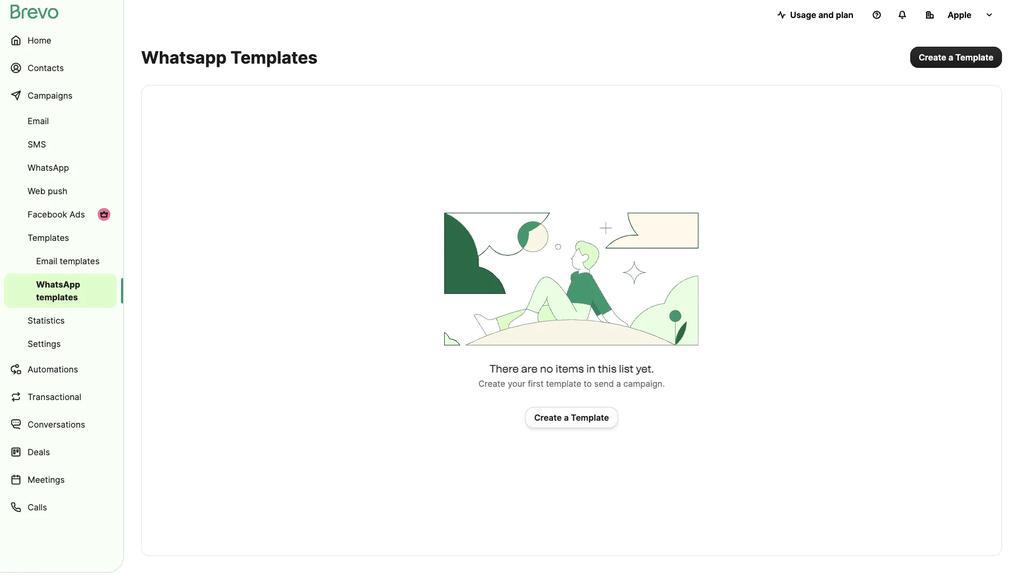 Task type: locate. For each thing, give the bounding box(es) containing it.
0 horizontal spatial create
[[479, 379, 506, 389]]

templates down templates link
[[60, 256, 100, 266]]

facebook
[[28, 209, 67, 220]]

create a template button down apple button
[[911, 47, 1003, 68]]

create a template for the right create a template button
[[919, 52, 994, 62]]

no
[[540, 363, 554, 375]]

a down apple button
[[949, 52, 954, 62]]

whatsapp down the email templates link
[[36, 279, 80, 290]]

email up sms
[[28, 116, 49, 126]]

create
[[919, 52, 947, 62], [479, 379, 506, 389], [534, 413, 562, 423]]

are
[[521, 363, 538, 375]]

2 vertical spatial a
[[564, 413, 569, 423]]

home
[[28, 35, 51, 45]]

1 vertical spatial whatsapp
[[36, 279, 80, 290]]

2 horizontal spatial a
[[949, 52, 954, 62]]

template down to
[[571, 413, 609, 423]]

whatsapp link
[[4, 157, 117, 178]]

create down apple button
[[919, 52, 947, 62]]

templates
[[60, 256, 100, 266], [36, 292, 78, 302]]

plan
[[836, 10, 854, 20]]

1 vertical spatial templates
[[28, 233, 69, 243]]

email link
[[4, 110, 117, 132]]

whatsapp inside whatsapp templates link
[[36, 279, 80, 290]]

1 horizontal spatial create
[[534, 413, 562, 423]]

email templates
[[36, 256, 100, 266]]

apple
[[948, 10, 972, 20]]

whatsapp up web push
[[28, 163, 69, 173]]

templates inside whatsapp templates
[[36, 292, 78, 302]]

0 horizontal spatial templates
[[28, 233, 69, 243]]

template
[[956, 52, 994, 62], [571, 413, 609, 423]]

create a template down apple button
[[919, 52, 994, 62]]

a for the right create a template button
[[949, 52, 954, 62]]

usage and plan
[[791, 10, 854, 20]]

whatsapp for whatsapp templates
[[36, 279, 80, 290]]

0 horizontal spatial create a template
[[534, 413, 609, 423]]

usage
[[791, 10, 817, 20]]

sms
[[28, 139, 46, 149]]

create down there
[[479, 379, 506, 389]]

templates
[[231, 47, 318, 67], [28, 233, 69, 243]]

templates up statistics link
[[36, 292, 78, 302]]

1 vertical spatial create
[[479, 379, 506, 389]]

0 vertical spatial template
[[956, 52, 994, 62]]

1 horizontal spatial template
[[956, 52, 994, 62]]

email for email templates
[[36, 256, 57, 266]]

create a template button down template
[[525, 407, 618, 429]]

create for create a template button to the bottom
[[534, 413, 562, 423]]

0 vertical spatial templates
[[231, 47, 318, 67]]

1 horizontal spatial create a template
[[919, 52, 994, 62]]

1 vertical spatial email
[[36, 256, 57, 266]]

1 vertical spatial a
[[617, 379, 621, 389]]

0 vertical spatial whatsapp
[[28, 163, 69, 173]]

a
[[949, 52, 954, 62], [617, 379, 621, 389], [564, 413, 569, 423]]

0 horizontal spatial create a template button
[[525, 407, 618, 429]]

a down template
[[564, 413, 569, 423]]

template
[[546, 379, 582, 389]]

whatsapp inside whatsapp link
[[28, 163, 69, 173]]

conversations link
[[4, 412, 117, 438]]

settings link
[[4, 334, 117, 355]]

in
[[587, 363, 596, 375]]

first
[[528, 379, 544, 389]]

template down apple button
[[956, 52, 994, 62]]

templates inside the email templates link
[[60, 256, 100, 266]]

settings
[[28, 339, 61, 349]]

whatsapp templates link
[[4, 274, 117, 308]]

email
[[28, 116, 49, 126], [36, 256, 57, 266]]

create a template
[[919, 52, 994, 62], [534, 413, 609, 423]]

a right send
[[617, 379, 621, 389]]

statistics link
[[4, 310, 117, 331]]

templates for whatsapp templates
[[36, 292, 78, 302]]

meetings
[[28, 475, 65, 485]]

0 vertical spatial templates
[[60, 256, 100, 266]]

web push link
[[4, 181, 117, 202]]

transactional link
[[4, 384, 117, 410]]

whatsapp for whatsapp
[[28, 163, 69, 173]]

0 vertical spatial create
[[919, 52, 947, 62]]

1 horizontal spatial create a template button
[[911, 47, 1003, 68]]

facebook ads
[[28, 209, 85, 220]]

0 vertical spatial create a template
[[919, 52, 994, 62]]

0 vertical spatial email
[[28, 116, 49, 126]]

1 vertical spatial create a template
[[534, 413, 609, 423]]

1 vertical spatial templates
[[36, 292, 78, 302]]

yet.
[[636, 363, 654, 375]]

whatsapp
[[28, 163, 69, 173], [36, 279, 80, 290]]

0 vertical spatial a
[[949, 52, 954, 62]]

whatsapp templates
[[36, 279, 80, 302]]

0 vertical spatial create a template button
[[911, 47, 1003, 68]]

1 vertical spatial template
[[571, 413, 609, 423]]

home link
[[4, 28, 117, 53]]

2 horizontal spatial create
[[919, 52, 947, 62]]

create down first
[[534, 413, 562, 423]]

create a template down template
[[534, 413, 609, 423]]

email down templates link
[[36, 256, 57, 266]]

0 horizontal spatial a
[[564, 413, 569, 423]]

this
[[598, 363, 617, 375]]

1 horizontal spatial a
[[617, 379, 621, 389]]

transactional
[[28, 392, 81, 402]]

templates inside templates link
[[28, 233, 69, 243]]

create a template button
[[911, 47, 1003, 68], [525, 407, 618, 429]]

2 vertical spatial create
[[534, 413, 562, 423]]

calls link
[[4, 495, 117, 520]]



Task type: describe. For each thing, give the bounding box(es) containing it.
a for create a template button to the bottom
[[564, 413, 569, 423]]

your
[[508, 379, 526, 389]]

0 horizontal spatial template
[[571, 413, 609, 423]]

facebook ads link
[[4, 204, 117, 225]]

usage and plan button
[[769, 4, 862, 25]]

create for the right create a template button
[[919, 52, 947, 62]]

calls
[[28, 502, 47, 513]]

ads
[[70, 209, 85, 220]]

whatsapp templates
[[141, 47, 318, 67]]

web push
[[28, 186, 67, 196]]

conversations
[[28, 420, 85, 430]]

email for email
[[28, 116, 49, 126]]

campaign.
[[624, 379, 665, 389]]

items
[[556, 363, 584, 375]]

there are no items in this list yet. create your first template to send a campaign.
[[479, 363, 665, 389]]

templates for email templates
[[60, 256, 100, 266]]

templates link
[[4, 227, 117, 249]]

1 vertical spatial create a template button
[[525, 407, 618, 429]]

contacts
[[28, 63, 64, 73]]

deals
[[28, 447, 50, 458]]

create inside there are no items in this list yet. create your first template to send a campaign.
[[479, 379, 506, 389]]

email templates link
[[4, 251, 117, 272]]

web
[[28, 186, 45, 196]]

contacts link
[[4, 55, 117, 81]]

push
[[48, 186, 67, 196]]

campaigns link
[[4, 83, 117, 108]]

campaigns
[[28, 90, 73, 101]]

1 horizontal spatial templates
[[231, 47, 318, 67]]

create a template for create a template button to the bottom
[[534, 413, 609, 423]]

automations
[[28, 364, 78, 375]]

to
[[584, 379, 592, 389]]

deals link
[[4, 440, 117, 465]]

sms link
[[4, 134, 117, 155]]

left___rvooi image
[[100, 210, 108, 219]]

automations link
[[4, 357, 117, 382]]

list
[[619, 363, 634, 375]]

there
[[490, 363, 519, 375]]

a inside there are no items in this list yet. create your first template to send a campaign.
[[617, 379, 621, 389]]

statistics
[[28, 315, 65, 326]]

and
[[819, 10, 834, 20]]

send
[[595, 379, 614, 389]]

apple button
[[918, 4, 1003, 25]]

whatsapp
[[141, 47, 227, 67]]

meetings link
[[4, 467, 117, 493]]



Task type: vqa. For each thing, say whether or not it's contained in the screenshot.
the bottommost templates
yes



